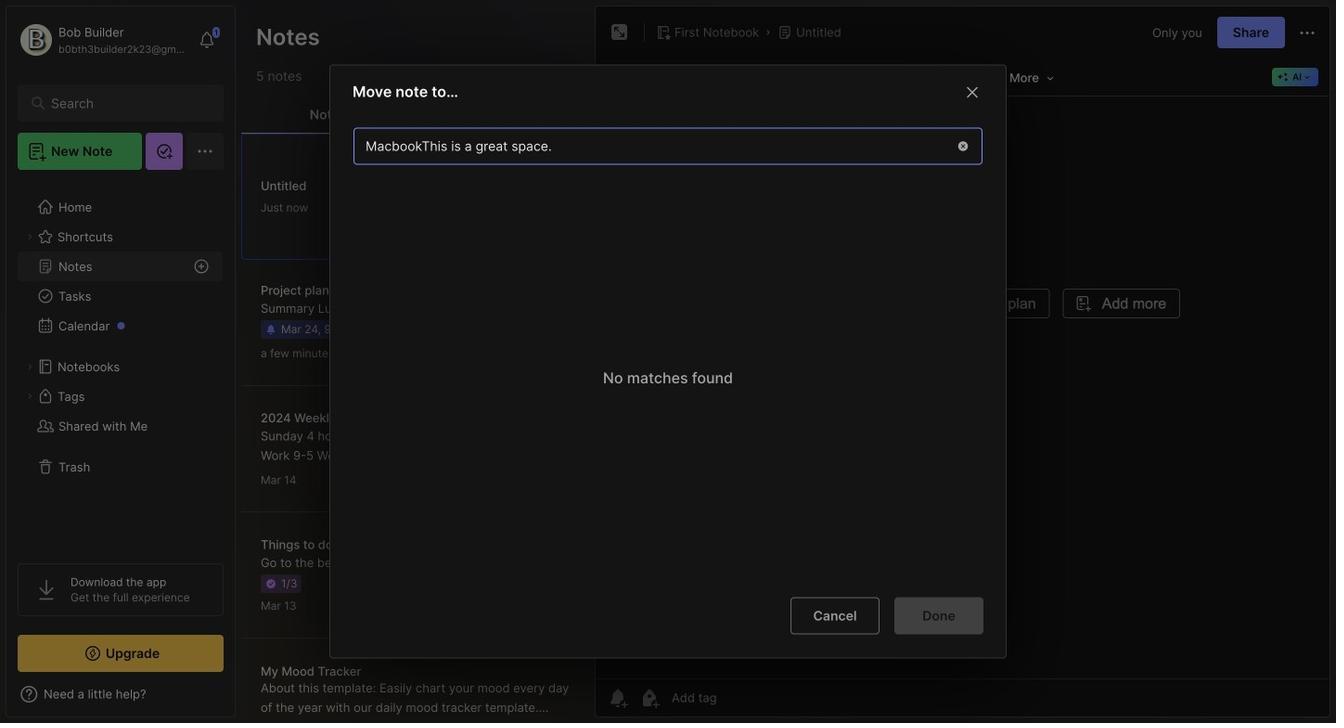 Task type: locate. For each thing, give the bounding box(es) containing it.
tab list
[[241, 97, 589, 134]]

expand notebooks image
[[24, 361, 35, 372]]

more image
[[1004, 65, 1060, 89]]

Search text field
[[51, 95, 199, 112]]

add tag image
[[639, 687, 661, 709]]

None search field
[[51, 92, 199, 114]]

expand note image
[[609, 21, 631, 44]]

note window element
[[595, 6, 1331, 718]]

tree
[[6, 181, 235, 547]]

add a reminder image
[[607, 687, 629, 709]]

font size image
[[953, 65, 1000, 89]]

none search field inside main element
[[51, 92, 199, 114]]

Find a location field
[[344, 118, 992, 583]]

font family image
[[864, 65, 949, 89]]



Task type: describe. For each thing, give the bounding box(es) containing it.
main element
[[0, 0, 241, 723]]

calendar event image
[[665, 64, 691, 90]]

tree inside main element
[[6, 181, 235, 547]]

close image
[[962, 81, 984, 104]]

task image
[[635, 64, 661, 90]]

Find a location… text field
[[355, 131, 945, 162]]

expand tags image
[[24, 391, 35, 402]]

Note Editor text field
[[596, 96, 1330, 679]]



Task type: vqa. For each thing, say whether or not it's contained in the screenshot.
Add tag icon
yes



